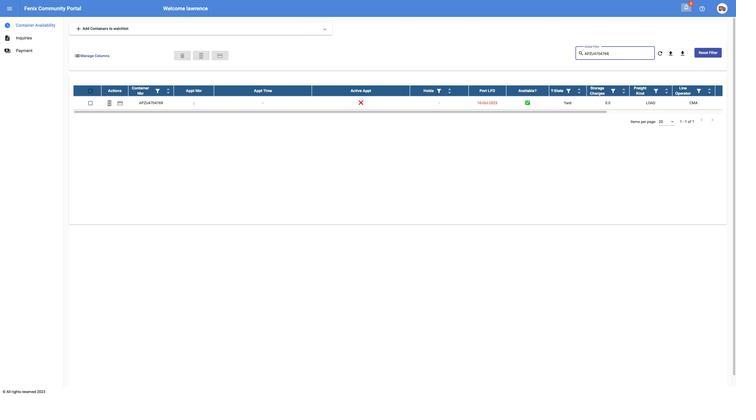 Task type: vqa. For each thing, say whether or not it's contained in the screenshot.
the Add to Watchlist
no



Task type: locate. For each thing, give the bounding box(es) containing it.
5 filter_alt button from the left
[[651, 86, 662, 96]]

column header
[[128, 86, 174, 96], [410, 86, 469, 96], [550, 86, 587, 96], [587, 86, 630, 96], [630, 86, 673, 96], [673, 86, 716, 96], [716, 86, 737, 96]]

1 horizontal spatial nbr
[[196, 89, 202, 93]]

nbr inside column header
[[196, 89, 202, 93]]

no color image
[[684, 4, 690, 10], [6, 6, 13, 12], [700, 6, 706, 12], [4, 22, 11, 29], [75, 26, 82, 32], [4, 35, 11, 41], [4, 48, 11, 54], [74, 53, 80, 59], [217, 53, 223, 59], [155, 88, 161, 94], [165, 88, 172, 94], [436, 88, 443, 94], [577, 88, 583, 94], [611, 88, 617, 94], [621, 88, 628, 94], [664, 88, 671, 94], [696, 88, 703, 94], [707, 88, 713, 94], [106, 100, 113, 107], [117, 100, 123, 107], [699, 117, 706, 123], [710, 117, 716, 123]]

2023 right reserved
[[37, 390, 45, 394]]

no color image for refresh button
[[658, 50, 664, 57]]

appt for appt nbr
[[186, 89, 195, 93]]

rights
[[12, 390, 21, 394]]

payments
[[4, 48, 11, 54]]

active
[[351, 89, 362, 93]]

0 horizontal spatial nbr
[[137, 91, 144, 96]]

filter_alt button for holds
[[434, 86, 445, 96]]

2023 down the lfd
[[490, 101, 498, 105]]

0 horizontal spatial payment button
[[115, 98, 126, 108]]

5 column header from the left
[[630, 86, 673, 96]]

1 vertical spatial container
[[132, 86, 149, 90]]

add
[[83, 26, 89, 31]]

filter
[[710, 51, 718, 55]]

watch_later
[[4, 22, 11, 29]]

1 column header from the left
[[128, 86, 174, 96]]

0 horizontal spatial book_online
[[106, 100, 113, 107]]

1 horizontal spatial payment
[[217, 53, 223, 59]]

0 vertical spatial payment button
[[212, 51, 229, 60]]

unfold_more for t-state
[[577, 88, 583, 94]]

1 vertical spatial 2023
[[37, 390, 45, 394]]

container up "apzu4704769"
[[132, 86, 149, 90]]

no color image containing menu
[[6, 6, 13, 12]]

no color image inside file_download button
[[680, 50, 687, 57]]

1 vertical spatial payment
[[117, 100, 123, 107]]

1
[[681, 120, 683, 124], [686, 120, 688, 124], [693, 120, 695, 124]]

3 filter_alt from the left
[[566, 88, 572, 94]]

t-state filter_alt
[[552, 88, 572, 94]]

no color image containing navigate_next
[[710, 117, 716, 123]]

container for availability
[[16, 23, 34, 28]]

no color image containing file_upload
[[668, 50, 675, 57]]

unfold_more for freight kind
[[664, 88, 671, 94]]

no color image for t-state's filter_alt popup button
[[566, 88, 572, 94]]

cell
[[716, 96, 737, 110]]

unfold_more for holds
[[447, 88, 453, 94]]

Global Watchlist Filter field
[[585, 52, 653, 56]]

filter_alt right holds at the top right of page
[[436, 88, 443, 94]]

filter_alt up load
[[654, 88, 660, 94]]

list
[[74, 53, 80, 59]]

6 column header from the left
[[673, 86, 716, 96]]

to
[[109, 26, 113, 31]]

6 unfold_more button from the left
[[705, 86, 716, 96]]

7 column header from the left
[[716, 86, 737, 96]]

no color image inside help_outline popup button
[[700, 6, 706, 12]]

filter_alt button for t-state
[[564, 86, 575, 96]]

nbr for appt nbr
[[196, 89, 202, 93]]

nbr inside container nbr
[[137, 91, 144, 96]]

refresh button
[[656, 48, 666, 59]]

payment button
[[212, 51, 229, 60], [115, 98, 126, 108]]

no color image
[[579, 50, 585, 57], [658, 50, 664, 57], [668, 50, 675, 57], [680, 50, 687, 57], [198, 53, 205, 59], [447, 88, 453, 94], [566, 88, 572, 94], [654, 88, 660, 94]]

fenix community portal
[[24, 5, 81, 12]]

10-oct-2023
[[478, 101, 498, 105]]

available?
[[519, 89, 537, 93]]

no color image containing notifications_none
[[684, 4, 690, 10]]

2 horizontal spatial 1
[[693, 120, 695, 124]]

0 vertical spatial 2023
[[490, 101, 498, 105]]

filter_alt button for storage charges
[[609, 86, 619, 96]]

nbr
[[196, 89, 202, 93], [137, 91, 144, 96]]

unfold_more for storage charges
[[621, 88, 628, 94]]

unfold_more button for storage charges
[[619, 86, 630, 96]]

0 horizontal spatial 1
[[681, 120, 683, 124]]

2 1 from the left
[[686, 120, 688, 124]]

book_online inside row
[[106, 100, 113, 107]]

5 unfold_more button from the left
[[662, 86, 673, 96]]

grid containing filter_alt
[[73, 86, 737, 114]]

no color image containing refresh
[[658, 50, 664, 57]]

payment
[[217, 53, 223, 59], [117, 100, 123, 107]]

0.0
[[606, 101, 611, 105]]

container inside column header
[[132, 86, 149, 90]]

0 vertical spatial payment
[[217, 53, 223, 59]]

6 unfold_more from the left
[[707, 88, 713, 94]]

filter_alt up 0.0
[[611, 88, 617, 94]]

oct-
[[483, 101, 490, 105]]

1 horizontal spatial 1
[[686, 120, 688, 124]]

10-
[[478, 101, 483, 105]]

3 column header from the left
[[550, 86, 587, 96]]

payment button inside row
[[115, 98, 126, 108]]

appt time
[[254, 89, 272, 93]]

0 vertical spatial book_online
[[198, 53, 205, 59]]

navigation containing watch_later
[[0, 17, 64, 57]]

1 unfold_more button from the left
[[163, 86, 174, 96]]

book_online right delete image
[[198, 53, 205, 59]]

4 filter_alt button from the left
[[609, 86, 619, 96]]

filter_alt right 'state'
[[566, 88, 572, 94]]

manage
[[80, 54, 94, 58]]

navigation
[[0, 17, 64, 57]]

2 unfold_more button from the left
[[445, 86, 455, 96]]

2 horizontal spatial appt
[[363, 89, 371, 93]]

no color image inside book_online button
[[198, 53, 205, 59]]

no color image containing watch_later
[[4, 22, 11, 29]]

filter_alt up cma
[[696, 88, 703, 94]]

no color image inside refresh button
[[658, 50, 664, 57]]

reset filter button
[[695, 48, 723, 57]]

1 appt from the left
[[186, 89, 195, 93]]

container for nbr
[[132, 86, 149, 90]]

1 vertical spatial payment button
[[115, 98, 126, 108]]

charges
[[591, 91, 605, 96]]

cell inside row
[[716, 96, 737, 110]]

4 column header from the left
[[587, 86, 630, 96]]

available? column header
[[507, 86, 550, 96]]

no color image for file_upload button
[[668, 50, 675, 57]]

6 filter_alt from the left
[[696, 88, 703, 94]]

2 unfold_more from the left
[[447, 88, 453, 94]]

row containing filter_alt
[[73, 86, 737, 96]]

3 appt from the left
[[363, 89, 371, 93]]

appt time column header
[[214, 86, 312, 96]]

3 unfold_more from the left
[[577, 88, 583, 94]]

no color image containing file_download
[[680, 50, 687, 57]]

appt right the active
[[363, 89, 371, 93]]

book_online down actions column header
[[106, 100, 113, 107]]

1 vertical spatial book_online button
[[104, 98, 115, 108]]

book_online button
[[193, 51, 210, 60], [104, 98, 115, 108]]

1 horizontal spatial book_online
[[198, 53, 205, 59]]

2 row from the top
[[73, 96, 737, 110]]

add
[[75, 26, 82, 32]]

0 horizontal spatial payment
[[117, 100, 123, 107]]

fenix
[[24, 5, 37, 12]]

3 filter_alt button from the left
[[564, 86, 575, 96]]

1 vertical spatial book_online
[[106, 100, 113, 107]]

payment inside row
[[117, 100, 123, 107]]

freight kind
[[635, 86, 647, 96]]

5 unfold_more from the left
[[664, 88, 671, 94]]

container up inquiries
[[16, 23, 34, 28]]

portal
[[67, 5, 81, 12]]

reserved
[[22, 390, 36, 394]]

book_online button down actions column header
[[104, 98, 115, 108]]

0 vertical spatial book_online button
[[193, 51, 210, 60]]

book_online
[[198, 53, 205, 59], [106, 100, 113, 107]]

5 filter_alt from the left
[[654, 88, 660, 94]]

unfold_more button
[[163, 86, 174, 96], [445, 86, 455, 96], [575, 86, 585, 96], [619, 86, 630, 96], [662, 86, 673, 96], [705, 86, 716, 96]]

4 filter_alt from the left
[[611, 88, 617, 94]]

inquiries
[[16, 35, 32, 41]]

unfold_more button for t-state
[[575, 86, 585, 96]]

watchlist
[[113, 26, 129, 31]]

file_download
[[680, 50, 687, 57]]

-
[[193, 101, 195, 105], [263, 101, 264, 105], [439, 101, 440, 105], [684, 120, 685, 124]]

no color image containing book_online
[[198, 53, 205, 59]]

yard
[[565, 101, 572, 105]]

delete button
[[174, 51, 191, 60]]

no color image containing add
[[75, 26, 82, 32]]

appt left time
[[254, 89, 263, 93]]

no color image for the rightmost book_online button
[[198, 53, 205, 59]]

filter_alt for storage charges
[[611, 88, 617, 94]]

no color image inside file_upload button
[[668, 50, 675, 57]]

0 horizontal spatial container
[[16, 23, 34, 28]]

actions column header
[[101, 86, 128, 96]]

help_outline
[[700, 6, 706, 12]]

1 horizontal spatial container
[[132, 86, 149, 90]]

navigate_next button
[[709, 117, 718, 124]]

1 horizontal spatial 2023
[[490, 101, 498, 105]]

no color image containing unfold_more
[[447, 88, 453, 94]]

appt
[[186, 89, 195, 93], [254, 89, 263, 93], [363, 89, 371, 93]]

filter_alt button
[[153, 86, 163, 96], [434, 86, 445, 96], [564, 86, 575, 96], [609, 86, 619, 96], [651, 86, 662, 96], [694, 86, 705, 96]]

navigate_before button
[[698, 117, 707, 124]]

2023
[[490, 101, 498, 105], [37, 390, 45, 394]]

4 unfold_more button from the left
[[619, 86, 630, 96]]

apzu4704769
[[139, 101, 163, 105]]

page:
[[648, 120, 657, 124]]

active appt
[[351, 89, 371, 93]]

1 horizontal spatial payment button
[[212, 51, 229, 60]]

1 filter_alt from the left
[[155, 88, 161, 94]]

filter_alt for container nbr
[[155, 88, 161, 94]]

no color image for file_download button
[[680, 50, 687, 57]]

1 filter_alt button from the left
[[153, 86, 163, 96]]

6 filter_alt button from the left
[[694, 86, 705, 96]]

2 filter_alt button from the left
[[434, 86, 445, 96]]

no color image containing help_outline
[[700, 6, 706, 12]]

no color image inside navigate_next button
[[710, 117, 716, 123]]

4 unfold_more from the left
[[621, 88, 628, 94]]

file_upload
[[668, 50, 675, 57]]

20
[[660, 120, 664, 124]]

cma
[[690, 101, 698, 105]]

book_online button right the delete button
[[193, 51, 210, 60]]

containers
[[90, 26, 108, 31]]

filter_alt button for line operator
[[694, 86, 705, 96]]

0 vertical spatial container
[[16, 23, 34, 28]]

1 horizontal spatial appt
[[254, 89, 263, 93]]

row
[[73, 86, 737, 96], [73, 96, 737, 110]]

no color image containing search
[[579, 50, 585, 57]]

appt up - link
[[186, 89, 195, 93]]

holds
[[424, 89, 434, 93]]

0 horizontal spatial appt
[[186, 89, 195, 93]]

port lfd column header
[[469, 86, 507, 96]]

0 horizontal spatial book_online button
[[104, 98, 115, 108]]

1 unfold_more from the left
[[165, 88, 172, 94]]

3 unfold_more button from the left
[[575, 86, 585, 96]]

grid
[[73, 86, 737, 114]]

unfold_more
[[165, 88, 172, 94], [447, 88, 453, 94], [577, 88, 583, 94], [621, 88, 628, 94], [664, 88, 671, 94], [707, 88, 713, 94]]

line operator
[[676, 86, 692, 96]]

filter_alt
[[155, 88, 161, 94], [436, 88, 443, 94], [566, 88, 572, 94], [611, 88, 617, 94], [654, 88, 660, 94], [696, 88, 703, 94]]

filter_alt up "apzu4704769"
[[155, 88, 161, 94]]

2 appt from the left
[[254, 89, 263, 93]]

1 row from the top
[[73, 86, 737, 96]]

no color image containing navigate_before
[[699, 117, 706, 123]]

no color image containing book_online
[[106, 100, 113, 107]]

container inside navigation
[[16, 23, 34, 28]]



Task type: describe. For each thing, give the bounding box(es) containing it.
appt inside column header
[[363, 89, 371, 93]]

port
[[480, 89, 487, 93]]

- link
[[193, 101, 195, 105]]

unfold_more for container nbr
[[165, 88, 172, 94]]

welcome
[[163, 5, 185, 12]]

navigate_before
[[699, 117, 706, 123]]

1 1 from the left
[[681, 120, 683, 124]]

t-
[[552, 89, 555, 93]]

line
[[680, 86, 688, 90]]

menu
[[6, 6, 13, 12]]

unfold_more for line operator
[[707, 88, 713, 94]]

holds filter_alt
[[424, 88, 443, 94]]

- down 'appt nbr' column header
[[193, 101, 195, 105]]

kind
[[637, 91, 645, 96]]

reset
[[700, 51, 709, 55]]

community
[[38, 5, 66, 12]]

navigate_next
[[710, 117, 716, 123]]

no color image inside the notifications_none "popup button"
[[684, 4, 690, 10]]

availability
[[35, 23, 55, 28]]

no color image containing payments
[[4, 48, 11, 54]]

welcome lawrence
[[163, 5, 208, 12]]

no color image inside the navigate_before button
[[699, 117, 706, 123]]

0 horizontal spatial 2023
[[37, 390, 45, 394]]

row containing book_online
[[73, 96, 737, 110]]

actions
[[108, 89, 122, 93]]

per
[[642, 120, 647, 124]]

nbr for container nbr
[[137, 91, 144, 96]]

no color image for filter_alt popup button for freight kind
[[654, 88, 660, 94]]

all
[[6, 390, 11, 394]]

menu button
[[4, 3, 15, 14]]

3 1 from the left
[[693, 120, 695, 124]]

operator
[[676, 91, 692, 96]]

help_outline button
[[698, 3, 708, 14]]

lfd
[[488, 89, 496, 93]]

list manage columns
[[74, 53, 110, 59]]

©
[[3, 390, 6, 394]]

delete
[[180, 53, 186, 59]]

description
[[4, 35, 11, 41]]

delete image
[[180, 53, 186, 59]]

storage
[[591, 86, 605, 90]]

1 horizontal spatial book_online button
[[193, 51, 210, 60]]

storage charges
[[591, 86, 605, 96]]

2 filter_alt from the left
[[436, 88, 443, 94]]

load
[[647, 101, 656, 105]]

notifications_none
[[684, 4, 690, 10]]

unfold_more button for container nbr
[[163, 86, 174, 96]]

no color image inside menu button
[[6, 6, 13, 12]]

time
[[264, 89, 272, 93]]

© all rights reserved 2023
[[3, 390, 45, 394]]

appt nbr
[[186, 89, 202, 93]]

2023 inside row
[[490, 101, 498, 105]]

filter_alt for line operator
[[696, 88, 703, 94]]

reset filter
[[700, 51, 718, 55]]

unfold_more button for holds
[[445, 86, 455, 96]]

port lfd
[[480, 89, 496, 93]]

unfold_more button for freight kind
[[662, 86, 673, 96]]

add add containers to watchlist
[[75, 26, 129, 32]]

filter_alt for freight kind
[[654, 88, 660, 94]]

❌
[[359, 101, 364, 105]]

- left of on the top of page
[[684, 120, 685, 124]]

file_download button
[[678, 48, 689, 59]]

container nbr
[[132, 86, 149, 96]]

active appt column header
[[312, 86, 410, 96]]

items
[[631, 120, 641, 124]]

file_upload button
[[666, 48, 677, 59]]

notifications_none button
[[682, 3, 692, 12]]

2 column header from the left
[[410, 86, 469, 96]]

container availability
[[16, 23, 55, 28]]

no color image containing list
[[74, 53, 80, 59]]

appt nbr column header
[[174, 86, 214, 96]]

columns
[[95, 54, 110, 58]]

state
[[555, 89, 564, 93]]

items per page:
[[631, 120, 657, 124]]

- down holds filter_alt
[[439, 101, 440, 105]]

lawrence
[[187, 5, 208, 12]]

search
[[579, 50, 584, 56]]

of
[[689, 120, 692, 124]]

appt for appt time
[[254, 89, 263, 93]]

filter_alt button for freight kind
[[651, 86, 662, 96]]

freight
[[635, 86, 647, 90]]

✅
[[526, 101, 530, 105]]

1 - 1 of 1
[[681, 120, 695, 124]]

unfold_more button for line operator
[[705, 86, 716, 96]]

no color image containing description
[[4, 35, 11, 41]]

filter_alt button for container nbr
[[153, 86, 163, 96]]

refresh
[[658, 50, 664, 57]]

payment
[[16, 48, 32, 53]]

- down 'appt time' column header
[[263, 101, 264, 105]]



